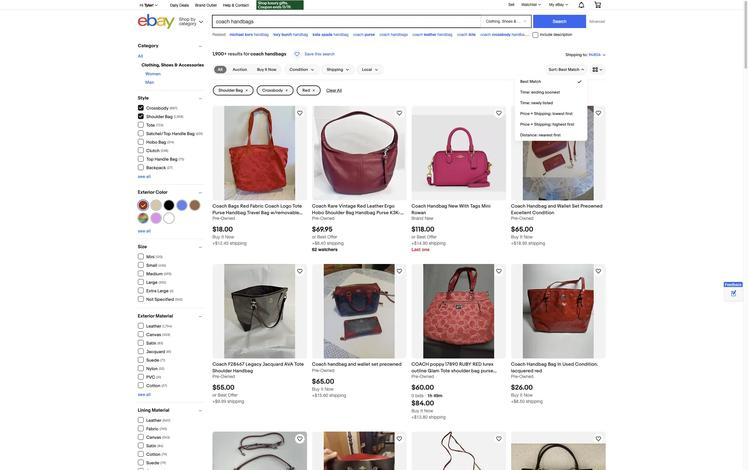 Task type: locate. For each thing, give the bounding box(es) containing it.
crossbody for crossbody
[[262, 88, 283, 93]]

shipping inside $65.00 buy it now +$18.95 shipping
[[529, 241, 545, 246]]

buy inside $65.00 buy it now +$15.60 shipping
[[312, 387, 320, 392]]

now up '+$15.60' on the left bottom
[[325, 387, 334, 392]]

pre- inside "coach handbag and wallet set preowned excellent condition pre-owned"
[[511, 216, 520, 221]]

pre-owned up $60.00
[[412, 374, 434, 379]]

owned up $26.00
[[520, 374, 534, 379]]

0 vertical spatial exterior
[[138, 189, 155, 195]]

0 horizontal spatial $65.00
[[312, 378, 334, 386]]

2 see all button from the top
[[138, 228, 151, 234]]

1 horizontal spatial all link
[[214, 66, 226, 73]]

1 vertical spatial crossbody
[[146, 105, 169, 111]]

suede up nylon
[[146, 357, 159, 363]]

1 satin from the top
[[146, 340, 156, 346]]

pre- inside coach f28467 legacy jacquard ava tote shoulder handbag pre-owned
[[213, 374, 221, 379]]

0 horizontal spatial handbags
[[265, 51, 286, 57]]

condition inside "coach handbag and wallet set preowned excellent condition pre-owned"
[[533, 210, 554, 216]]

0 vertical spatial handbags
[[391, 32, 408, 37]]

0 vertical spatial all
[[146, 174, 151, 179]]

1 vertical spatial cotton
[[146, 452, 160, 457]]

see for material
[[138, 392, 145, 397]]

it for coach handbag bag in used condition. lacquered red
[[520, 393, 523, 398]]

0 horizontal spatial offer
[[228, 393, 238, 398]]

(403)
[[162, 333, 170, 337]]

shipping inside $55.00 or best offer +$9.99 shipping
[[227, 399, 244, 404]]

1 horizontal spatial jacquard
[[263, 361, 283, 367]]

Search for anything text field
[[213, 15, 480, 27]]

shipping right +$13.80
[[429, 415, 446, 420]]

coach inside "coach leather handbag"
[[413, 32, 423, 37]]

hi
[[140, 3, 143, 8]]

time: inside time: ending soonest link
[[520, 90, 531, 95]]

2 cotton from the top
[[146, 452, 160, 457]]

it inside $18.00 buy it now +$12.45 shipping
[[221, 234, 224, 240]]

it for coach handbag and wallet set preowned excellent condition
[[520, 234, 523, 240]]

2 horizontal spatial all
[[337, 88, 342, 93]]

shoulder bag link
[[213, 85, 254, 95]]

or up +$8.40
[[312, 234, 316, 240]]

tote
[[469, 32, 476, 37]]

1 vertical spatial $65.00
[[312, 378, 334, 386]]

category button
[[138, 43, 205, 49]]

coach inside coach tote
[[457, 32, 468, 37]]

price
[[520, 111, 530, 116], [520, 122, 530, 127]]

now down the "$84.00"
[[424, 408, 433, 414]]

and for wallet
[[548, 203, 556, 209]]

$26.00
[[511, 384, 533, 392]]

+ for 1,900 + results for coach handbags
[[224, 51, 227, 57]]

handbag for leather
[[438, 32, 453, 37]]

exterior for exterior material
[[138, 313, 155, 319]]

bag inside coach bags red fabric coach logo tote purse handbag travel bag w/removable pouch
[[261, 210, 270, 216]]

purse down ergo in the right top of the page
[[377, 210, 389, 216]]

owned inside "coach handbag and wallet set preowned excellent condition pre-owned"
[[520, 216, 534, 221]]

coach right coach purse
[[380, 32, 390, 37]]

1 vertical spatial handle
[[155, 156, 169, 162]]

1 vertical spatial and
[[348, 361, 356, 367]]

condition right 'excellent'
[[533, 210, 554, 216]]

0 horizontal spatial handle
[[155, 156, 169, 162]]

3 see all from the top
[[138, 392, 151, 397]]

1 horizontal spatial or
[[312, 234, 316, 240]]

coach left tote at top right
[[457, 32, 468, 37]]

2 time: from the top
[[520, 101, 531, 106]]

(73)
[[179, 157, 184, 161]]

handbag for kors
[[254, 32, 269, 37]]

handbag
[[427, 203, 447, 209], [527, 203, 547, 209], [226, 210, 246, 216], [355, 210, 376, 216], [527, 361, 547, 367], [233, 368, 253, 374]]

bag down red
[[471, 368, 480, 374]]

handbag inside "coach leather handbag"
[[438, 32, 453, 37]]

shipping: inside "price + shipping: highest first" link
[[534, 122, 552, 127]]

2 horizontal spatial offer
[[427, 234, 437, 240]]

$65.00 inside $65.00 buy it now +$15.60 shipping
[[312, 378, 334, 386]]

0
[[412, 393, 414, 398]]

(887)
[[170, 106, 177, 110]]

handbags up buy it now link
[[265, 51, 286, 57]]

coach rare vintage red leather ergo hobo shoulder bag handbag purse k3k- 9219
[[312, 203, 400, 222]]

1 horizontal spatial handbags
[[391, 32, 408, 37]]

0 vertical spatial shipping
[[566, 52, 582, 57]]

brand left outlet
[[195, 3, 206, 8]]

3 see all button from the top
[[138, 392, 151, 397]]

see all button down the cotton (27)
[[138, 392, 151, 397]]

it inside $26.00 buy it now +$8.50 shipping
[[520, 393, 523, 398]]

time: inside time: newly listed link
[[520, 101, 531, 106]]

1 vertical spatial leather
[[146, 323, 161, 329]]

(27) down the '(52)'
[[162, 384, 167, 388]]

all down the '1,900'
[[218, 67, 223, 72]]

price inside "price + shipping: highest first" link
[[520, 122, 530, 127]]

watch coach bags red fabric coach logo tote purse handbag travel bag w/removable pouch image
[[296, 109, 304, 117]]

$18.00
[[213, 226, 233, 234]]

coach f28467 legacy jacquard ava tote shoulder handbag heading
[[213, 361, 304, 374]]

0 horizontal spatial shipping
[[327, 67, 343, 72]]

0 vertical spatial material
[[156, 313, 173, 319]]

purse down the lurex
[[481, 368, 494, 374]]

0 vertical spatial suede
[[146, 357, 159, 363]]

handle up backpack (27)
[[155, 156, 169, 162]]

0 horizontal spatial crossbody
[[146, 105, 169, 111]]

shipping inside $26.00 buy it now +$8.50 shipping
[[526, 399, 543, 404]]

2 vertical spatial first
[[554, 133, 561, 138]]

first for price + shipping: lowest first
[[566, 111, 573, 116]]

satin (83)
[[146, 340, 163, 346]]

watch coach f28467 legacy jacquard ava tote shoulder handbag image
[[296, 268, 304, 275]]

2 horizontal spatial or
[[412, 234, 416, 240]]

coach inside "coach handbag and wallet set preowned excellent condition pre-owned"
[[511, 203, 526, 209]]

handbag inside coach poppy 17890 ruby red lurex outline glam tote shoulder bag purse handbag
[[412, 375, 431, 381]]

buy
[[257, 67, 264, 72], [213, 234, 220, 240], [511, 234, 519, 240], [312, 387, 320, 392], [511, 393, 519, 398], [412, 408, 419, 414]]

sort:
[[549, 67, 558, 72]]

0 horizontal spatial purse
[[365, 32, 375, 37]]

coach f28467 legacy jacquard ava tote shoulder handbag image
[[224, 264, 295, 359]]

& right shoes
[[175, 62, 178, 68]]

suede for suede (71)
[[146, 357, 159, 363]]

handbag inside coach crossbody handbag
[[512, 32, 527, 37]]

watch coach handbag new with tags mini rowan image
[[495, 109, 503, 117]]

handbag inside coach handbag new with tags mini rowan brand new
[[427, 203, 447, 209]]

red inside coach bags red fabric coach logo tote purse handbag travel bag w/removable pouch
[[240, 203, 249, 209]]

best up +$8.40
[[317, 234, 326, 240]]

tote left (723)
[[146, 122, 155, 128]]

1 vertical spatial shipping:
[[534, 122, 552, 127]]

extra large (6)
[[146, 288, 173, 294]]

(79) inside cotton (79)
[[162, 452, 167, 456]]

bag left (314) on the top of the page
[[158, 139, 166, 145]]

2 vertical spatial see
[[138, 392, 145, 397]]

crossbody
[[262, 88, 283, 93], [146, 105, 169, 111]]

pre- up $65.00 buy it now +$18.95 shipping
[[511, 216, 520, 221]]

1 vertical spatial new
[[425, 216, 434, 221]]

owned up $55.00
[[221, 374, 235, 379]]

0 vertical spatial shipping:
[[534, 111, 552, 116]]

hobo up 9219
[[312, 210, 324, 216]]

purse up the pouch
[[213, 210, 225, 216]]

buy it now link
[[253, 66, 280, 73]]

coach up $65.00 buy it now +$15.60 shipping
[[312, 361, 327, 367]]

time:
[[520, 90, 531, 95], [520, 101, 531, 106]]

$65.00 inside $65.00 buy it now +$18.95 shipping
[[511, 226, 533, 234]]

offer inside $118.00 or best offer +$14.90 shipping last one
[[427, 234, 437, 240]]

all up "size"
[[146, 228, 151, 234]]

0 vertical spatial canvas
[[146, 332, 161, 337]]

suede (79)
[[146, 460, 166, 466]]

(120)
[[156, 255, 163, 259]]

match down shipping to : 94804
[[568, 67, 580, 72]]

satin left (86)
[[146, 443, 156, 449]]

1 vertical spatial condition
[[533, 210, 554, 216]]

shoulder up tote (723)
[[146, 114, 164, 119]]

shoulder inside coach f28467 legacy jacquard ava tote shoulder handbag pre-owned
[[213, 368, 232, 374]]

material up "(1,754)"
[[156, 313, 173, 319]]

exterior color button
[[138, 189, 205, 195]]

all for material
[[146, 392, 151, 397]]

best inside $118.00 or best offer +$14.90 shipping last one
[[417, 234, 426, 240]]

2 vertical spatial see all
[[138, 392, 151, 397]]

jacquard left ava
[[263, 361, 283, 367]]

shipping: for lowest
[[534, 111, 552, 116]]

2 purse from the left
[[377, 210, 389, 216]]

shipping inside dropdown button
[[327, 67, 343, 72]]

offer down $69.95
[[328, 234, 337, 240]]

pre- inside coach handbag and wallet set preowned pre-owned
[[312, 368, 320, 373]]

coach for handbags
[[380, 32, 390, 37]]

all
[[146, 174, 151, 179], [146, 228, 151, 234], [146, 392, 151, 397]]

1 suede from the top
[[146, 357, 159, 363]]

handbag down "vintage"
[[355, 210, 376, 216]]

jacquard (81)
[[146, 349, 171, 354]]

canvas up satin (83) at the bottom
[[146, 332, 161, 337]]

1 vertical spatial +
[[531, 111, 533, 116]]

buy inside $26.00 buy it now +$8.50 shipping
[[511, 393, 519, 398]]

0 vertical spatial first
[[566, 111, 573, 116]]

coach handbag new with tags mini rowan heading
[[412, 203, 491, 216]]

owned up $65.00 buy it now +$18.95 shipping
[[520, 216, 534, 221]]

watchlist link
[[518, 1, 544, 9]]

shoulder down f28467
[[213, 368, 232, 374]]

mini up small
[[146, 254, 155, 259]]

now for coach handbag and wallet set preowned
[[325, 387, 334, 392]]

shipping inside $118.00 or best offer +$14.90 shipping last one
[[429, 241, 446, 246]]

crossbody (887)
[[146, 105, 177, 111]]

$26.00 buy it now +$8.50 shipping
[[511, 384, 543, 404]]

bag right "travel"
[[261, 210, 270, 216]]

1 horizontal spatial match
[[568, 67, 580, 72]]

bag inside coach rare vintage red leather ergo hobo shoulder bag handbag purse k3k- 9219
[[346, 210, 354, 216]]

0 horizontal spatial hobo
[[146, 139, 157, 145]]

2 see all from the top
[[138, 228, 151, 234]]

coach inside coach handbag bag in used condition. lacquered red pre-owned
[[511, 361, 526, 367]]

tote inside coach bags red fabric coach logo tote purse handbag travel bag w/removable pouch
[[293, 203, 302, 209]]

0 vertical spatial +
[[224, 51, 227, 57]]

buy for coach handbag bag in used condition. lacquered red
[[511, 393, 519, 398]]

distance: nearest first link
[[515, 130, 587, 141]]

1 vertical spatial material
[[152, 407, 169, 413]]

all down the cotton (27)
[[146, 392, 151, 397]]

exterior
[[138, 189, 155, 195], [138, 313, 155, 319]]

owned
[[221, 216, 235, 221], [320, 216, 335, 221], [520, 216, 534, 221], [320, 368, 335, 373], [221, 374, 235, 379], [420, 374, 434, 379], [520, 374, 534, 379]]

2 suede from the top
[[146, 460, 159, 466]]

now inside $18.00 buy it now +$12.45 shipping
[[225, 234, 234, 240]]

0 vertical spatial satin
[[146, 340, 156, 346]]

all right clear
[[337, 88, 342, 93]]

see all for color
[[138, 228, 151, 234]]

2 vertical spatial see all button
[[138, 392, 151, 397]]

f28467
[[228, 361, 245, 367]]

for
[[244, 51, 249, 57]]

1 horizontal spatial &
[[232, 3, 234, 8]]

coach inside coach handbag new with tags mini rowan brand new
[[412, 203, 426, 209]]

shipping right +$12.45
[[230, 241, 247, 246]]

now inside $26.00 buy it now +$8.50 shipping
[[524, 393, 533, 398]]

0 horizontal spatial &
[[175, 62, 178, 68]]

1 horizontal spatial brand
[[412, 216, 424, 221]]

(27) inside backpack (27)
[[167, 166, 173, 170]]

0 vertical spatial &
[[232, 3, 234, 8]]

0 horizontal spatial all link
[[138, 54, 143, 59]]

time: down best match
[[520, 90, 531, 95]]

offer for $118.00
[[427, 234, 437, 240]]

2 horizontal spatial pre-owned
[[412, 374, 434, 379]]

coach leather handbag
[[413, 32, 453, 37]]

2 see from the top
[[138, 228, 145, 234]]

shipping: inside "price + shipping: lowest first" link
[[534, 111, 552, 116]]

it inside $65.00 buy it now +$18.95 shipping
[[520, 234, 523, 240]]

shipping for $65.00 buy it now +$15.60 shipping
[[329, 393, 346, 398]]

coach handbags used image
[[423, 432, 494, 470]]

1 horizontal spatial hobo
[[312, 210, 324, 216]]

1 vertical spatial (79)
[[160, 461, 166, 465]]

2 vertical spatial +
[[531, 122, 533, 127]]

small (436)
[[146, 263, 166, 268]]

1 horizontal spatial red
[[303, 88, 310, 93]]

1 cotton from the top
[[146, 383, 160, 388]]

+$12.45
[[213, 241, 229, 246]]

handbag up $65.00 buy it now +$15.60 shipping
[[328, 361, 347, 367]]

None submit
[[533, 15, 586, 28]]

leather inside coach rare vintage red leather ergo hobo shoulder bag handbag purse k3k- 9219
[[367, 203, 384, 209]]

search
[[323, 52, 335, 56]]

coach rare vintage red leather ergo hobo shoulder bag handbag purse k3k- 9219 heading
[[312, 203, 404, 222]]

price for price + shipping: lowest first
[[520, 111, 530, 116]]

1 vertical spatial price
[[520, 122, 530, 127]]

satin left '(83)'
[[146, 340, 156, 346]]

0 horizontal spatial and
[[348, 361, 356, 367]]

1 all from the top
[[146, 174, 151, 179]]

watch coach handbag bag in used condition. lacquered red image
[[595, 268, 602, 275]]

0 vertical spatial mini
[[482, 203, 491, 209]]

&
[[232, 3, 234, 8], [175, 62, 178, 68]]

bag
[[236, 88, 243, 93], [165, 114, 173, 119], [187, 131, 195, 136], [158, 139, 166, 145], [170, 156, 178, 162], [261, 210, 270, 216], [346, 210, 354, 216], [548, 361, 557, 367]]

+ down newly
[[531, 111, 533, 116]]

women
[[145, 71, 161, 77]]

0 horizontal spatial match
[[530, 79, 541, 84]]

leather up fabric (745)
[[146, 418, 161, 423]]

new
[[449, 203, 458, 209], [425, 216, 434, 221]]

shipping for $65.00 buy it now +$18.95 shipping
[[529, 241, 545, 246]]

include
[[540, 32, 553, 37]]

condition.
[[575, 361, 598, 367]]

mini inside coach handbag new with tags mini rowan brand new
[[482, 203, 491, 209]]

1 price from the top
[[520, 111, 530, 116]]

handbags inside main content
[[265, 51, 286, 57]]

all for color
[[146, 228, 151, 234]]

or inside $118.00 or best offer +$14.90 shipping last one
[[412, 234, 416, 240]]

best for $118.00
[[417, 234, 426, 240]]

offer inside the $69.95 or best offer +$8.40 shipping 62 watchers
[[328, 234, 337, 240]]

coach right tote at top right
[[481, 32, 491, 37]]

or inside the $69.95 or best offer +$8.40 shipping 62 watchers
[[312, 234, 316, 240]]

see all button up "size"
[[138, 228, 151, 234]]

new up $118.00
[[425, 216, 434, 221]]

1 see all button from the top
[[138, 174, 151, 179]]

glam
[[428, 368, 440, 374]]

satin
[[146, 340, 156, 346], [146, 443, 156, 449]]

shipping
[[566, 52, 582, 57], [327, 67, 343, 72]]

buy inside $65.00 buy it now +$18.95 shipping
[[511, 234, 519, 240]]

coach right for
[[250, 51, 264, 57]]

(27) for style
[[167, 166, 173, 170]]

pre-
[[213, 216, 221, 221], [312, 216, 320, 221], [511, 216, 520, 221], [312, 368, 320, 373], [213, 374, 221, 379], [412, 374, 420, 379], [511, 374, 520, 379]]

watch coach handbag and wallet set preowned excellent condition image
[[595, 109, 602, 117]]

(27) for exterior material
[[162, 384, 167, 388]]

tyler
[[144, 3, 153, 8]]

results
[[228, 51, 243, 57]]

2 vertical spatial all
[[146, 392, 151, 397]]

1 vertical spatial bag
[[471, 368, 480, 374]]

owned up $65.00 buy it now +$15.60 shipping
[[320, 368, 335, 373]]

watch coach rare vintage red leather ergo hobo shoulder bag handbag purse k3k-9219 image
[[396, 109, 403, 117]]

best up time: ending soonest
[[520, 79, 529, 84]]

handbag inside the kate spade handbag
[[334, 32, 349, 37]]

offer down $55.00
[[228, 393, 238, 398]]

1 vertical spatial suede
[[146, 460, 159, 466]]

condition down save
[[290, 67, 308, 72]]

1 vertical spatial all
[[218, 67, 223, 72]]

All selected text field
[[218, 67, 223, 72]]

0 vertical spatial leather
[[367, 203, 384, 209]]

canvas for canvas (243)
[[146, 435, 161, 440]]

+ for price + shipping: lowest first
[[531, 111, 533, 116]]

2 all from the top
[[146, 228, 151, 234]]

buy inside $18.00 buy it now +$12.45 shipping
[[213, 234, 220, 240]]

coach inside coach crossbody handbag
[[481, 32, 491, 37]]

1 see all from the top
[[138, 174, 151, 179]]

excellent
[[511, 210, 531, 216]]

shipping inside shipping to : 94804
[[566, 52, 582, 57]]

1 shipping: from the top
[[534, 111, 552, 116]]

and inside coach handbag and wallet set preowned pre-owned
[[348, 361, 356, 367]]

price + shipping: lowest first link
[[515, 108, 587, 119]]

time: for time: newly listed
[[520, 101, 531, 106]]

tote right logo
[[293, 203, 302, 209]]

0 vertical spatial see all button
[[138, 174, 151, 179]]

satin for satin (83)
[[146, 340, 156, 346]]

1 vertical spatial shipping
[[327, 67, 343, 72]]

2 satin from the top
[[146, 443, 156, 449]]

1 horizontal spatial condition
[[533, 210, 554, 216]]

0 horizontal spatial mini
[[146, 254, 155, 259]]

coach inside coach f28467 legacy jacquard ava tote shoulder handbag pre-owned
[[213, 361, 227, 367]]

leather (560)
[[146, 418, 170, 423]]

best inside the $69.95 or best offer +$8.40 shipping 62 watchers
[[317, 234, 326, 240]]

$65.00 up '+$15.60' on the left bottom
[[312, 378, 334, 386]]

0 horizontal spatial or
[[213, 393, 217, 398]]

best for $55.00
[[218, 393, 227, 398]]

0 vertical spatial cotton
[[146, 383, 160, 388]]

related:
[[213, 32, 227, 37]]

clothing, shoes & accessories
[[142, 62, 204, 68]]

1 horizontal spatial purse
[[481, 368, 494, 374]]

it up +$13.80
[[421, 408, 423, 414]]

bag down (887)
[[165, 114, 173, 119]]

coach bags red fabric coach logo tote purse handbag travel bag w/removable pouch link
[[213, 203, 307, 222]]

offer for $69.95
[[328, 234, 337, 240]]

1 canvas from the top
[[146, 332, 161, 337]]

shipping inside the $69.95 or best offer +$8.40 shipping 62 watchers
[[327, 241, 344, 246]]

brand inside the 'account' navigation
[[195, 3, 206, 8]]

1 vertical spatial time:
[[520, 101, 531, 106]]

2 canvas from the top
[[146, 435, 161, 440]]

1 see from the top
[[138, 174, 145, 179]]

1 purse from the left
[[213, 210, 225, 216]]

shipping inside $18.00 buy it now +$12.45 shipping
[[230, 241, 247, 246]]

1 horizontal spatial $65.00
[[511, 226, 533, 234]]

1 horizontal spatial crossbody
[[262, 88, 283, 93]]

see all button for material
[[138, 392, 151, 397]]

tote right ava
[[294, 361, 304, 367]]

now inside $65.00 buy it now +$15.60 shipping
[[325, 387, 334, 392]]

(79) inside suede (79)
[[160, 461, 166, 465]]

94804
[[589, 52, 601, 57]]

see up exterior color
[[138, 174, 145, 179]]

new left with
[[449, 203, 458, 209]]

0 vertical spatial $65.00
[[511, 226, 533, 234]]

0 vertical spatial see all
[[138, 174, 151, 179]]

best match
[[520, 79, 541, 84]]

coach
[[213, 203, 227, 209], [265, 203, 279, 209], [312, 203, 327, 209], [412, 203, 426, 209], [511, 203, 526, 209], [213, 361, 227, 367], [312, 361, 327, 367], [511, 361, 526, 367]]

condition button
[[284, 65, 320, 75]]

coach up rowan
[[412, 203, 426, 209]]

see all button down backpack
[[138, 174, 151, 179]]

purse
[[213, 210, 225, 216], [377, 210, 389, 216]]

canvas up satin (86)
[[146, 435, 161, 440]]

first down highest
[[554, 133, 561, 138]]

now inside $65.00 buy it now +$18.95 shipping
[[524, 234, 533, 240]]

now inside '$60.00 0 bids · 1h 49m $84.00 buy it now +$13.80 shipping'
[[424, 408, 433, 414]]

coach poppy 17890 ruby red lurex outline glam tote shoulder bag purse handbag heading
[[412, 361, 497, 381]]

buy inside buy it now link
[[257, 67, 264, 72]]

coach legacy jacquard ava tote shoulder handbag silver/grey /black f57246 image
[[511, 444, 606, 470]]

0 horizontal spatial purse
[[213, 210, 225, 216]]

red down the condition 'dropdown button'
[[303, 88, 310, 93]]

1 vertical spatial satin
[[146, 443, 156, 449]]

red right "vintage"
[[357, 203, 366, 209]]

exterior color
[[138, 189, 168, 195]]

+$14.90
[[412, 241, 428, 246]]

clutch
[[146, 148, 160, 153]]

coach left description
[[532, 32, 542, 37]]

handbag down outline
[[412, 375, 431, 381]]

crossbody down buy it now link
[[262, 88, 283, 93]]

handbag up red
[[527, 361, 547, 367]]

3 see from the top
[[138, 392, 145, 397]]

best inside $55.00 or best offer +$9.99 shipping
[[218, 393, 227, 398]]

handbag inside coach bags red fabric coach logo tote purse handbag travel bag w/removable pouch
[[226, 210, 246, 216]]

handbag inside the tory burch handbag
[[293, 32, 308, 37]]

watch coach black leather large tote handbag red interior. beautiful image
[[396, 435, 403, 443]]

pre- up $26.00
[[511, 374, 520, 379]]

all down backpack
[[146, 174, 151, 179]]

watch coach poppy 17890 ruby red lurex outline glam tote shoulder bag purse handbag image
[[495, 268, 503, 275]]

bids
[[415, 393, 424, 398]]

material up leather (560)
[[152, 407, 169, 413]]

0 vertical spatial (27)
[[167, 166, 173, 170]]

shipping inside $65.00 buy it now +$15.60 shipping
[[329, 393, 346, 398]]

0 vertical spatial (79)
[[162, 452, 167, 456]]

handbag for crossbody
[[512, 32, 527, 37]]

1 horizontal spatial pre-owned
[[312, 216, 335, 221]]

(27) down top handle bag (73)
[[167, 166, 173, 170]]

tote down 17890
[[441, 368, 450, 374]]

0 horizontal spatial condition
[[290, 67, 308, 72]]

preowned
[[581, 203, 603, 209]]

medium (693)
[[146, 271, 171, 276]]

pre- down coach
[[412, 374, 420, 379]]

handbag up 'excellent'
[[527, 203, 547, 209]]

coach inside coach purse
[[353, 32, 364, 37]]

coach inside coach handbag and wallet set preowned pre-owned
[[312, 361, 327, 367]]

0 vertical spatial all
[[138, 54, 143, 59]]

satin (86)
[[146, 443, 163, 449]]

1 horizontal spatial and
[[548, 203, 556, 209]]

red inside coach rare vintage red leather ergo hobo shoulder bag handbag purse k3k- 9219
[[357, 203, 366, 209]]

3 all from the top
[[146, 392, 151, 397]]

0 horizontal spatial bag
[[471, 368, 480, 374]]

now
[[268, 67, 276, 72], [225, 234, 234, 240], [524, 234, 533, 240], [325, 387, 334, 392], [524, 393, 533, 398], [424, 408, 433, 414]]

purse down shop by category banner
[[365, 32, 375, 37]]

0 horizontal spatial brand
[[195, 3, 206, 8]]

1 horizontal spatial new
[[449, 203, 458, 209]]

ending
[[531, 90, 544, 95]]

tote inside coach poppy 17890 ruby red lurex outline glam tote shoulder bag purse handbag
[[441, 368, 450, 374]]

first for price + shipping: highest first
[[567, 122, 575, 127]]

handbags left leather
[[391, 32, 408, 37]]

1 time: from the top
[[520, 90, 531, 95]]

now down $18.00
[[225, 234, 234, 240]]

handbag for burch
[[293, 32, 308, 37]]

coach inside coach rare vintage red leather ergo hobo shoulder bag handbag purse k3k- 9219
[[312, 203, 327, 209]]

coach left f28467
[[213, 361, 227, 367]]

handbag inside the michael kors handbag
[[254, 32, 269, 37]]

2 exterior from the top
[[138, 313, 155, 319]]

now up +$18.95 on the bottom right
[[524, 234, 533, 240]]

shipping for $118.00 or best offer +$14.90 shipping last one
[[429, 241, 446, 246]]

category
[[138, 43, 158, 49]]

main content
[[210, 40, 608, 470]]

1 horizontal spatial shipping
[[566, 52, 582, 57]]

auction link
[[229, 66, 251, 73]]

spade
[[322, 32, 333, 37]]

match up ending
[[530, 79, 541, 84]]

owned inside coach handbag bag in used condition. lacquered red pre-owned
[[520, 374, 534, 379]]

bag down auction
[[236, 88, 243, 93]]

2 price from the top
[[520, 122, 530, 127]]

shipping left to
[[566, 52, 582, 57]]

2 shipping: from the top
[[534, 122, 552, 127]]

handbag right kors
[[254, 32, 269, 37]]

feedback
[[725, 283, 742, 287]]

watch coach legacy jacquard ava tote shoulder handbag silver/grey /black f57246 image
[[595, 435, 602, 443]]

mini (120)
[[146, 254, 163, 259]]

or inside $55.00 or best offer +$9.99 shipping
[[213, 393, 217, 398]]

(562)
[[175, 297, 183, 301]]

1 horizontal spatial purse
[[377, 210, 389, 216]]

canvas (403)
[[146, 332, 170, 337]]

offer down $118.00
[[427, 234, 437, 240]]

large up extra
[[146, 280, 158, 285]]

not specified (562)
[[146, 297, 183, 302]]

1 vertical spatial first
[[567, 122, 575, 127]]

satin for satin (86)
[[146, 443, 156, 449]]

0 horizontal spatial new
[[425, 216, 434, 221]]

bag inside coach handbag bag in used condition. lacquered red pre-owned
[[548, 361, 557, 367]]

0 vertical spatial handle
[[172, 131, 186, 136]]

2 vertical spatial all
[[337, 88, 342, 93]]

coach left leather
[[413, 32, 423, 37]]

mini
[[482, 203, 491, 209], [146, 254, 155, 259]]

1 vertical spatial brand
[[412, 216, 424, 221]]

see for color
[[138, 228, 145, 234]]

owned inside coach handbag and wallet set preowned pre-owned
[[320, 368, 335, 373]]

+$15.60
[[312, 393, 328, 398]]

it for coach bags red fabric coach logo tote purse handbag travel bag w/removable pouch
[[221, 234, 224, 240]]

hobo up clutch
[[146, 139, 157, 145]]

tote
[[146, 122, 155, 128], [293, 203, 302, 209], [294, 361, 304, 367], [441, 368, 450, 374]]

+ up distance:
[[531, 122, 533, 127]]

leather up canvas (403)
[[146, 323, 161, 329]]

leather
[[424, 32, 437, 37]]

shipping right +$18.95 on the bottom right
[[529, 241, 545, 246]]

1 exterior from the top
[[138, 189, 155, 195]]

coach handbags link
[[380, 32, 408, 37]]

clear all link
[[324, 85, 345, 95]]

2 horizontal spatial red
[[357, 203, 366, 209]]



Task type: vqa. For each thing, say whether or not it's contained in the screenshot.
Pre- the $65.00
yes



Task type: describe. For each thing, give the bounding box(es) containing it.
cotton for cotton (79)
[[146, 452, 160, 457]]

brand outlet
[[195, 3, 217, 8]]

preowned
[[380, 361, 402, 367]]

coach bags red fabric coach logo tote purse handbag travel bag w/removable pouch
[[213, 203, 302, 222]]

bag left the (601)
[[187, 131, 195, 136]]

$60.00
[[412, 384, 434, 392]]

your shopping cart image
[[594, 2, 601, 8]]

handbag inside coach rare vintage red leather ergo hobo shoulder bag handbag purse k3k- 9219
[[355, 210, 376, 216]]

watch coach handbags used image
[[495, 435, 503, 443]]

shoulder down all text field
[[219, 88, 235, 93]]

coach for tote
[[457, 32, 468, 37]]

account navigation
[[136, 0, 606, 11]]

it inside '$60.00 0 bids · 1h 49m $84.00 buy it now +$13.80 shipping'
[[421, 408, 423, 414]]

1 vertical spatial mini
[[146, 254, 155, 259]]

(436)
[[158, 263, 166, 267]]

0 horizontal spatial all
[[138, 54, 143, 59]]

wallet
[[357, 361, 370, 367]]

lining
[[138, 407, 151, 413]]

+$8.50
[[511, 399, 525, 404]]

pre-owned for $60.00
[[412, 374, 434, 379]]

time: newly listed link
[[515, 98, 587, 108]]

1,900
[[213, 51, 224, 57]]

coach rare vintage red leather ergo hobo shoulder bag handbag purse k3k- 9219 link
[[312, 203, 407, 222]]

handbag inside coach handbag bag in used condition. lacquered red pre-owned
[[527, 361, 547, 367]]

outline
[[412, 368, 427, 374]]

outlet
[[207, 3, 217, 8]]

shipping for $26.00 buy it now +$8.50 shipping
[[526, 399, 543, 404]]

0 vertical spatial large
[[146, 280, 158, 285]]

now for coach handbag and wallet set preowned excellent condition
[[524, 234, 533, 240]]

cotton (27)
[[146, 383, 167, 388]]

0 vertical spatial jacquard
[[146, 349, 165, 354]]

best inside dropdown button
[[559, 67, 567, 72]]

handbag inside coach handbag and wallet set preowned pre-owned
[[328, 361, 347, 367]]

tote inside coach f28467 legacy jacquard ava tote shoulder handbag pre-owned
[[294, 361, 304, 367]]

coach red solid leather shoulder handbag image
[[213, 432, 307, 470]]

lurex
[[483, 361, 494, 367]]

coach handbags
[[380, 32, 408, 37]]

shipping for shipping to : 94804
[[566, 52, 582, 57]]

fabric (745)
[[146, 426, 167, 432]]

shop
[[179, 17, 190, 22]]

category
[[179, 21, 196, 26]]

my ebay link
[[546, 1, 571, 9]]

coach handbag and wallet set preowned heading
[[312, 361, 402, 367]]

specified
[[155, 297, 174, 302]]

(79) for suede
[[160, 461, 166, 465]]

material for exterior material
[[156, 313, 173, 319]]

coach poppy 17890 ruby red lurex outline glam tote shoulder bag purse handbag image
[[423, 264, 494, 359]]

+$9.99
[[213, 399, 226, 404]]

shoes
[[161, 62, 174, 68]]

satchel/top
[[146, 131, 171, 136]]

watch coach red solid leather shoulder handbag image
[[296, 435, 304, 443]]

coach bags red fabric coach logo tote purse handbag travel bag w/removable pouch heading
[[213, 203, 303, 222]]

(243)
[[162, 435, 170, 439]]

size
[[138, 244, 147, 250]]

coach bags red fabric coach logo tote purse handbag travel bag w/removable pouch image
[[224, 106, 295, 200]]

buy for coach handbag and wallet set preowned excellent condition
[[511, 234, 519, 240]]

coach for crossbody
[[481, 32, 491, 37]]

coach for leather
[[413, 32, 423, 37]]

$55.00
[[213, 384, 235, 392]]

shoulder bag
[[219, 88, 243, 93]]

last
[[412, 247, 421, 252]]

coach handbag new with tags mini rowan image
[[412, 115, 506, 191]]

watchers
[[318, 247, 338, 252]]

coach for coach handbag and wallet set preowned pre-owned
[[312, 361, 327, 367]]

crossbody link
[[257, 85, 294, 95]]

shipping for $18.00 buy it now +$12.45 shipping
[[230, 241, 247, 246]]

+$18.95
[[511, 241, 527, 246]]

·
[[425, 393, 426, 398]]

(745)
[[160, 427, 167, 431]]

0 vertical spatial purse
[[365, 32, 375, 37]]

time: for time: ending soonest
[[520, 90, 531, 95]]

1 vertical spatial all link
[[214, 66, 226, 73]]

(79) for cotton
[[162, 452, 167, 456]]

shoulder inside coach rare vintage red leather ergo hobo shoulder bag handbag purse k3k- 9219
[[325, 210, 345, 216]]

or for $118.00
[[412, 234, 416, 240]]

coach left logo
[[265, 203, 279, 209]]

coach handbag and wallet set preowned excellent condition image
[[523, 106, 594, 200]]

sort: best match
[[549, 67, 580, 72]]

now for coach bags red fabric coach logo tote purse handbag travel bag w/removable pouch
[[225, 234, 234, 240]]

(71)
[[160, 358, 165, 362]]

time: ending soonest link
[[515, 87, 587, 98]]

suede for suede (79)
[[146, 460, 159, 466]]

pre- inside coach handbag bag in used condition. lacquered red pre-owned
[[511, 374, 520, 379]]

best match link
[[515, 76, 587, 87]]

$65.00 for excellent
[[511, 226, 533, 234]]

& inside the 'account' navigation
[[232, 3, 234, 8]]

shipping for $55.00 or best offer +$9.99 shipping
[[227, 399, 244, 404]]

coach
[[412, 361, 429, 367]]

main content containing $18.00
[[210, 40, 608, 470]]

$84.00
[[412, 400, 434, 408]]

handbag inside coach f28467 legacy jacquard ava tote shoulder handbag pre-owned
[[233, 368, 253, 374]]

coach rare vintage red leather ergo hobo shoulder bag handbag purse k3k-9219 image
[[314, 106, 405, 200]]

(6)
[[170, 289, 173, 293]]

save
[[305, 52, 314, 56]]

lining material button
[[138, 407, 205, 413]]

shipping for shipping
[[327, 67, 343, 72]]

coach handbag bag in used condition. lacquered red image
[[523, 264, 594, 359]]

owned up $18.00
[[221, 216, 235, 221]]

cotton for cotton (27)
[[146, 383, 160, 388]]

0 vertical spatial hobo
[[146, 139, 157, 145]]

auction
[[233, 67, 247, 72]]

watch coach handbag and wallet set preowned image
[[396, 268, 403, 275]]

coach for coach handbag new with tags mini rowan brand new
[[412, 203, 426, 209]]

coach for coach handbag and wallet set preowned excellent condition pre-owned
[[511, 203, 526, 209]]

(31)
[[156, 375, 161, 379]]

size button
[[138, 244, 205, 250]]

(238)
[[161, 149, 168, 153]]

purse inside coach rare vintage red leather ergo hobo shoulder bag handbag purse k3k- 9219
[[377, 210, 389, 216]]

clear
[[326, 88, 336, 93]]

crossbody for crossbody (887)
[[146, 105, 169, 111]]

owned up $60.00
[[420, 374, 434, 379]]

coach f28467 legacy jacquard ava tote shoulder handbag link
[[213, 361, 307, 374]]

shipping button
[[322, 65, 355, 75]]

legacy
[[246, 361, 262, 367]]

fabric inside coach bags red fabric coach logo tote purse handbag travel bag w/removable pouch
[[250, 203, 264, 209]]

buy it now
[[257, 67, 276, 72]]

coach inside main content
[[250, 51, 264, 57]]

handbag inside "coach handbag and wallet set preowned excellent condition pre-owned"
[[527, 203, 547, 209]]

shipping inside '$60.00 0 bids · 1h 49m $84.00 buy it now +$13.80 shipping'
[[429, 415, 446, 420]]

coach for coach f28467 legacy jacquard ava tote shoulder handbag pre-owned
[[213, 361, 227, 367]]

buy for coach handbag and wallet set preowned
[[312, 387, 320, 392]]

1 horizontal spatial all
[[218, 67, 223, 72]]

canvas for canvas (403)
[[146, 332, 161, 337]]

pre- up $69.95
[[312, 216, 320, 221]]

$60.00 0 bids · 1h 49m $84.00 buy it now +$13.80 shipping
[[412, 384, 446, 420]]

coach for purse
[[353, 32, 364, 37]]

exterior for exterior color
[[138, 189, 155, 195]]

now for coach handbag bag in used condition. lacquered red
[[524, 393, 533, 398]]

distance:
[[520, 133, 538, 138]]

best for $69.95
[[317, 234, 326, 240]]

ava
[[284, 361, 293, 367]]

purse inside coach poppy 17890 ruby red lurex outline glam tote shoulder bag purse handbag
[[481, 368, 494, 374]]

coach for coach rare vintage red leather ergo hobo shoulder bag handbag purse k3k- 9219
[[312, 203, 327, 209]]

advanced link
[[586, 15, 605, 28]]

condition inside 'dropdown button'
[[290, 67, 308, 72]]

price for price + shipping: highest first
[[520, 122, 530, 127]]

soonest
[[545, 90, 560, 95]]

nylon (52)
[[146, 366, 164, 371]]

owned up $69.95
[[320, 216, 335, 221]]

coach handbag bag in used condition. lacquered red heading
[[511, 361, 598, 374]]

contact
[[235, 3, 249, 8]]

nearest
[[539, 133, 553, 138]]

brand inside coach handbag new with tags mini rowan brand new
[[412, 216, 424, 221]]

price + shipping: highest first
[[520, 122, 575, 127]]

and for wallet
[[348, 361, 356, 367]]

handle for top
[[155, 156, 169, 162]]

bag inside coach poppy 17890 ruby red lurex outline glam tote shoulder bag purse handbag
[[471, 368, 480, 374]]

match inside dropdown button
[[568, 67, 580, 72]]

to
[[583, 52, 587, 57]]

(83)
[[157, 341, 163, 345]]

listed
[[543, 101, 553, 106]]

material for lining material
[[152, 407, 169, 413]]

crossbody
[[492, 32, 511, 37]]

coach black leather large tote handbag red interior. beautiful image
[[324, 432, 395, 470]]

color
[[156, 189, 168, 195]]

coach for bag
[[532, 32, 542, 37]]

coach handbag and wallet set preowned pre-owned
[[312, 361, 402, 373]]

bag left '(73)'
[[170, 156, 178, 162]]

pre-owned for $18.00
[[213, 216, 235, 221]]

small
[[146, 263, 157, 268]]

shoulder bag (1,358)
[[146, 114, 183, 119]]

include description
[[540, 32, 572, 37]]

hobo inside coach rare vintage red leather ergo hobo shoulder bag handbag purse k3k- 9219
[[312, 210, 324, 216]]

shipping for $69.95 or best offer +$8.40 shipping 62 watchers
[[327, 241, 344, 246]]

see all button for color
[[138, 228, 151, 234]]

watchlist
[[522, 3, 537, 7]]

offer inside $55.00 or best offer +$9.99 shipping
[[228, 393, 238, 398]]

handle for satchel/top
[[172, 131, 186, 136]]

set
[[572, 203, 580, 209]]

$65.00 for pre-
[[312, 378, 334, 386]]

owned inside coach f28467 legacy jacquard ava tote shoulder handbag pre-owned
[[221, 374, 235, 379]]

help & contact link
[[223, 2, 249, 9]]

purse inside coach bags red fabric coach logo tote purse handbag travel bag w/removable pouch
[[213, 210, 225, 216]]

leather for fabric
[[146, 418, 161, 423]]

wallet
[[557, 203, 571, 209]]

get the coupon image
[[256, 0, 304, 10]]

shop by category banner
[[136, 0, 606, 31]]

1 horizontal spatial bag
[[543, 32, 549, 37]]

buy for coach bags red fabric coach logo tote purse handbag travel bag w/removable pouch
[[213, 234, 220, 240]]

coach handbag and wallet set preowned image
[[324, 264, 395, 359]]

coach bag
[[532, 32, 549, 37]]

0 vertical spatial new
[[449, 203, 458, 209]]

1 vertical spatial large
[[157, 288, 169, 294]]

it for coach handbag and wallet set preowned
[[321, 387, 324, 392]]

coach for coach handbag bag in used condition. lacquered red pre-owned
[[511, 361, 526, 367]]

used
[[563, 361, 574, 367]]

lacquered
[[511, 368, 534, 374]]

shipping: for highest
[[534, 122, 552, 127]]

+$13.80
[[412, 415, 428, 420]]

1 vertical spatial match
[[530, 79, 541, 84]]

pre- up $18.00
[[213, 216, 221, 221]]

listing options selector. gallery view selected. image
[[593, 67, 603, 72]]

it inside buy it now link
[[265, 67, 267, 72]]

price + shipping: lowest first
[[520, 111, 573, 116]]

or for $69.95
[[312, 234, 316, 240]]

coach handbag and wallet set preowned excellent condition heading
[[511, 203, 603, 216]]

this
[[315, 52, 321, 56]]

0 vertical spatial all link
[[138, 54, 143, 59]]

now up crossbody link
[[268, 67, 276, 72]]

pouch
[[213, 216, 226, 222]]

women link
[[145, 71, 161, 77]]

shoulder
[[451, 368, 470, 374]]

local
[[362, 67, 372, 72]]

pre-owned for $69.95
[[312, 216, 335, 221]]

none submit inside shop by category banner
[[533, 15, 586, 28]]

buy inside '$60.00 0 bids · 1h 49m $84.00 buy it now +$13.80 shipping'
[[412, 408, 419, 414]]

+ for price + shipping: highest first
[[531, 122, 533, 127]]

help & contact
[[223, 3, 249, 8]]

jacquard inside coach f28467 legacy jacquard ava tote shoulder handbag pre-owned
[[263, 361, 283, 367]]

0 horizontal spatial fabric
[[146, 426, 159, 432]]

coach poppy 17890 ruby red lurex outline glam tote shoulder bag purse handbag
[[412, 361, 494, 381]]

handbag for spade
[[334, 32, 349, 37]]

1 vertical spatial &
[[175, 62, 178, 68]]

tote (723)
[[146, 122, 163, 128]]

coach for coach bags red fabric coach logo tote purse handbag travel bag w/removable pouch
[[213, 203, 227, 209]]

17890
[[445, 361, 458, 367]]

see all for material
[[138, 392, 151, 397]]

leather for canvas
[[146, 323, 161, 329]]



